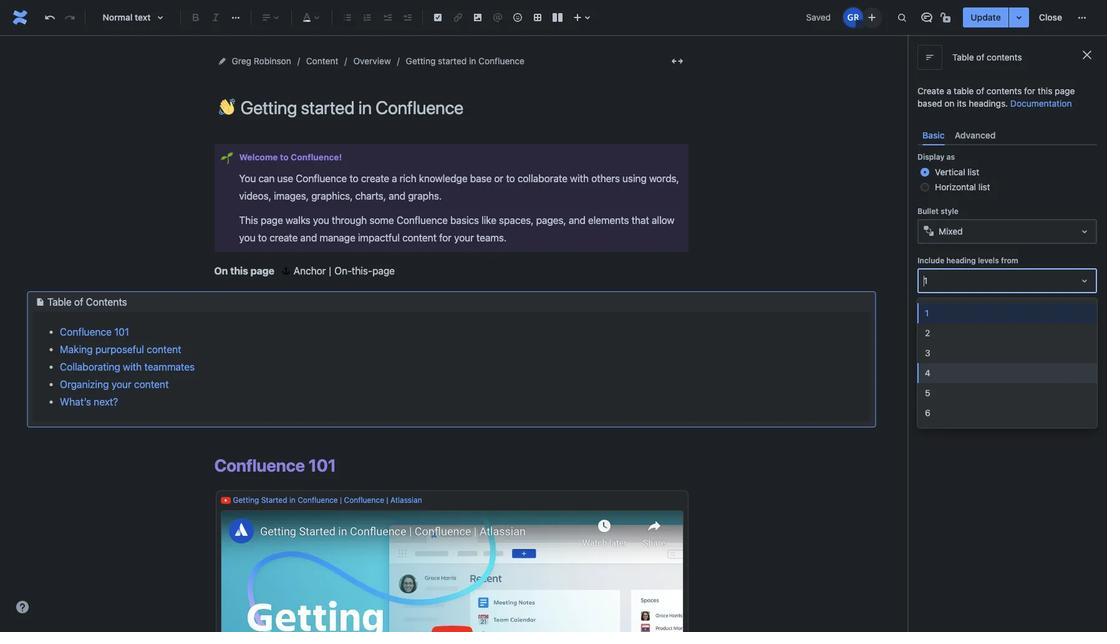 Task type: vqa. For each thing, say whether or not it's contained in the screenshot.
REGION
no



Task type: locate. For each thing, give the bounding box(es) containing it.
0 horizontal spatial 101
[[114, 326, 129, 338]]

1 2 3 4 5 6
[[925, 308, 931, 418]]

1 vertical spatial of
[[977, 85, 985, 96]]

organizing
[[60, 379, 109, 390]]

getting started in confluence | confluence | atlassian link
[[233, 495, 422, 505]]

and down rich
[[389, 190, 406, 201]]

page inside this page walks you through some confluence basics like spaces, pages, and elements that allow you to create and manage impactful content for your teams.
[[261, 215, 283, 226]]

next?
[[94, 396, 118, 407]]

on this page
[[214, 265, 274, 277]]

confluence inside you can use confluence to create a rich knowledge base or to collaborate with others using words, videos, images, graphics, charts, and graphs.
[[296, 173, 347, 184]]

open image down open image
[[1078, 323, 1093, 338]]

comment icon image
[[920, 10, 935, 25]]

numbers
[[999, 355, 1034, 365]]

1 horizontal spatial this
[[1038, 85, 1053, 96]]

none radio inside display as option group
[[921, 168, 930, 177]]

None radio
[[921, 183, 930, 192]]

some
[[370, 215, 394, 226]]

create down walks
[[270, 232, 298, 243]]

update button
[[964, 7, 1009, 27]]

1 vertical spatial open image
[[1078, 323, 1093, 338]]

anchor | on-this-page
[[294, 265, 395, 276]]

0 vertical spatial content
[[403, 232, 437, 243]]

confluence right started
[[298, 495, 338, 505]]

content
[[403, 232, 437, 243], [147, 344, 181, 355], [134, 379, 169, 390]]

more formatting image
[[228, 10, 243, 25]]

1 horizontal spatial for
[[1025, 85, 1036, 96]]

list for horizontal list
[[979, 182, 991, 192]]

videos,
[[239, 190, 271, 201]]

getting inside main content area, start typing to enter text. text field
[[233, 495, 259, 505]]

graphs.
[[408, 190, 442, 201]]

tab list containing basic
[[918, 125, 1098, 146]]

Bullet style text field
[[924, 225, 927, 238]]

open image
[[1078, 224, 1093, 239], [1078, 323, 1093, 338]]

for inside create a table of contents for this page based on its headings.
[[1025, 85, 1036, 96]]

for
[[1025, 85, 1036, 96], [439, 232, 452, 243]]

you right walks
[[313, 215, 329, 226]]

0 vertical spatial your
[[454, 232, 474, 243]]

redo ⌘⇧z image
[[62, 10, 77, 25]]

1 vertical spatial with
[[123, 361, 142, 373]]

1 vertical spatial create
[[270, 232, 298, 243]]

horizontal
[[935, 182, 977, 192]]

adjust update settings image
[[1012, 10, 1027, 25]]

list up horizontal list
[[968, 167, 980, 177]]

0 vertical spatial and
[[389, 190, 406, 201]]

welcome to confluence!
[[239, 152, 342, 162]]

contents inside create a table of contents for this page based on its headings.
[[987, 85, 1022, 96]]

1 inside to element
[[924, 325, 928, 335]]

101 inside confluence 101 making purposeful content collaborating with teammates organizing your content what's next?
[[114, 326, 129, 338]]

:wave: image
[[219, 99, 235, 115]]

1 horizontal spatial table
[[953, 52, 974, 63]]

0 vertical spatial list
[[968, 167, 980, 177]]

and down walks
[[300, 232, 317, 243]]

0 vertical spatial 1
[[924, 275, 928, 286]]

0 horizontal spatial with
[[123, 361, 142, 373]]

confluence up graphics,
[[296, 173, 347, 184]]

include section numbers
[[935, 355, 1034, 365]]

to down include heading levels from "text box"
[[918, 305, 925, 315]]

contents up headings.
[[987, 85, 1022, 96]]

0 vertical spatial getting
[[406, 56, 436, 66]]

0 horizontal spatial create
[[270, 232, 298, 243]]

create
[[361, 173, 389, 184], [270, 232, 298, 243]]

this right on in the top of the page
[[230, 265, 248, 277]]

1 vertical spatial in
[[289, 495, 296, 505]]

1 vertical spatial for
[[439, 232, 452, 243]]

confluence!
[[291, 152, 342, 162]]

a up 'on'
[[947, 85, 952, 96]]

0 vertical spatial for
[[1025, 85, 1036, 96]]

bullet style element
[[918, 219, 1098, 244]]

table inside main content area, start typing to enter text. text field
[[47, 296, 72, 308]]

collaborating
[[60, 361, 120, 373]]

page
[[1055, 85, 1075, 96], [261, 215, 283, 226], [373, 265, 395, 276], [251, 265, 274, 277]]

0 vertical spatial include
[[918, 256, 945, 265]]

1 vertical spatial 1
[[925, 308, 929, 318]]

1 vertical spatial contents
[[987, 85, 1022, 96]]

0 vertical spatial in
[[469, 56, 476, 66]]

getting for getting started in confluence
[[406, 56, 436, 66]]

invite to edit image
[[865, 10, 880, 25]]

anchor image
[[279, 263, 294, 278]]

of inside main content area, start typing to enter text. text field
[[74, 296, 83, 308]]

0 horizontal spatial for
[[439, 232, 452, 243]]

content right 'impactful'
[[403, 232, 437, 243]]

teams.
[[477, 232, 507, 243]]

base
[[470, 173, 492, 184]]

content up teammates
[[147, 344, 181, 355]]

greg
[[232, 56, 251, 66]]

1
[[924, 275, 928, 286], [925, 308, 929, 318], [924, 325, 928, 335]]

None radio
[[921, 168, 930, 177]]

1 horizontal spatial and
[[389, 190, 406, 201]]

0 vertical spatial of
[[977, 52, 985, 63]]

in inside text field
[[289, 495, 296, 505]]

of for contents
[[74, 296, 83, 308]]

|
[[329, 265, 331, 276], [340, 495, 342, 505], [387, 495, 388, 505]]

with
[[570, 173, 589, 184], [123, 361, 142, 373]]

0 vertical spatial open image
[[1078, 224, 1093, 239]]

1 up 2
[[925, 308, 929, 318]]

1 horizontal spatial 101
[[308, 455, 336, 475]]

1 horizontal spatial your
[[454, 232, 474, 243]]

1 open image from the top
[[1078, 224, 1093, 239]]

content
[[306, 56, 339, 66]]

bullet
[[918, 207, 939, 216]]

1 vertical spatial include
[[935, 355, 965, 365]]

find and replace image
[[895, 10, 910, 25]]

5
[[925, 388, 931, 398]]

101 up 'making purposeful content' link
[[114, 326, 129, 338]]

of left contents
[[74, 296, 83, 308]]

0 horizontal spatial a
[[392, 173, 397, 184]]

0 horizontal spatial and
[[300, 232, 317, 243]]

1 horizontal spatial getting
[[406, 56, 436, 66]]

bold ⌘b image
[[188, 10, 203, 25]]

with left others
[[570, 173, 589, 184]]

getting started in confluence | confluence | atlassian
[[233, 495, 422, 505]]

1 vertical spatial getting
[[233, 495, 259, 505]]

page left anchor icon
[[251, 265, 274, 277]]

🌱
[[221, 152, 233, 163]]

2 vertical spatial of
[[74, 296, 83, 308]]

to down this
[[258, 232, 267, 243]]

tab list
[[918, 125, 1098, 146]]

layouts image
[[550, 10, 565, 25]]

basic
[[923, 130, 945, 140]]

0 vertical spatial table
[[953, 52, 974, 63]]

open image up open image
[[1078, 224, 1093, 239]]

teammates
[[144, 361, 195, 373]]

2 vertical spatial 1
[[924, 325, 928, 335]]

1 vertical spatial content
[[147, 344, 181, 355]]

0 horizontal spatial getting
[[233, 495, 259, 505]]

1 vertical spatial a
[[392, 173, 397, 184]]

1 horizontal spatial with
[[570, 173, 589, 184]]

a inside create a table of contents for this page based on its headings.
[[947, 85, 952, 96]]

0 vertical spatial this
[[1038, 85, 1053, 96]]

table up confluence 101 link
[[47, 296, 72, 308]]

greg robinson image
[[844, 7, 864, 27]]

confluence 101 link
[[60, 326, 129, 338]]

1 vertical spatial this
[[230, 265, 248, 277]]

include heading levels from element
[[918, 268, 1098, 428]]

101 for confluence 101
[[308, 455, 336, 475]]

1 horizontal spatial |
[[340, 495, 342, 505]]

1 vertical spatial your
[[112, 379, 132, 390]]

contents up create a table of contents for this page based on its headings.
[[987, 52, 1023, 63]]

0 vertical spatial contents
[[987, 52, 1023, 63]]

include right the 1 2 3 4 5 6 on the right of page
[[935, 355, 965, 365]]

open image inside 'bullet style' "element"
[[1078, 224, 1093, 239]]

Main content area, start typing to enter text. text field
[[27, 144, 875, 632]]

0 vertical spatial 101
[[114, 326, 129, 338]]

0 horizontal spatial |
[[329, 265, 331, 276]]

or
[[494, 173, 504, 184]]

1 vertical spatial 101
[[308, 455, 336, 475]]

open image inside to element
[[1078, 323, 1093, 338]]

normal text
[[103, 12, 151, 22]]

2 horizontal spatial and
[[569, 215, 586, 226]]

page inside create a table of contents for this page based on its headings.
[[1055, 85, 1075, 96]]

1 vertical spatial and
[[569, 215, 586, 226]]

rich
[[400, 173, 417, 184]]

and right pages,
[[569, 215, 586, 226]]

table of contents image
[[32, 295, 47, 309]]

for down basics
[[439, 232, 452, 243]]

1 up 3
[[924, 325, 928, 335]]

page up documentation
[[1055, 85, 1075, 96]]

0 horizontal spatial your
[[112, 379, 132, 390]]

your down basics
[[454, 232, 474, 243]]

0 vertical spatial with
[[570, 173, 589, 184]]

list
[[968, 167, 980, 177], [979, 182, 991, 192]]

emoji image
[[510, 10, 525, 25]]

1 vertical spatial table
[[47, 296, 72, 308]]

of
[[977, 52, 985, 63], [977, 85, 985, 96], [74, 296, 83, 308]]

0 horizontal spatial this
[[230, 265, 248, 277]]

purposeful
[[95, 344, 144, 355]]

create up charts,
[[361, 173, 389, 184]]

0 horizontal spatial in
[[289, 495, 296, 505]]

0 vertical spatial create
[[361, 173, 389, 184]]

move this page image
[[217, 56, 227, 66]]

include up include heading levels from "text box"
[[918, 256, 945, 265]]

for inside this page walks you through some confluence basics like spaces, pages, and elements that allow you to create and manage impactful content for your teams.
[[439, 232, 452, 243]]

2 open image from the top
[[1078, 323, 1093, 338]]

with down 'making purposeful content' link
[[123, 361, 142, 373]]

of down update button
[[977, 52, 985, 63]]

confluence up making
[[60, 326, 112, 338]]

you down this
[[239, 232, 256, 243]]

this
[[1038, 85, 1053, 96], [230, 265, 248, 277]]

confluence 101
[[214, 455, 336, 475]]

1 vertical spatial you
[[239, 232, 256, 243]]

getting for getting started in confluence | confluence | atlassian
[[233, 495, 259, 505]]

your inside this page walks you through some confluence basics like spaces, pages, and elements that allow you to create and manage impactful content for your teams.
[[454, 232, 474, 243]]

others
[[592, 173, 620, 184]]

on
[[214, 265, 228, 277]]

text
[[135, 12, 151, 22]]

you
[[313, 215, 329, 226], [239, 232, 256, 243]]

content down teammates
[[134, 379, 169, 390]]

2 vertical spatial and
[[300, 232, 317, 243]]

of up headings.
[[977, 85, 985, 96]]

101 for confluence 101 making purposeful content collaborating with teammates organizing your content what's next?
[[114, 326, 129, 338]]

for up documentation link
[[1025, 85, 1036, 96]]

1 down include heading levels from
[[924, 275, 928, 286]]

create inside you can use confluence to create a rich knowledge base or to collaborate with others using words, videos, images, graphics, charts, and graphs.
[[361, 173, 389, 184]]

your down collaborating with teammates link
[[112, 379, 132, 390]]

more image
[[1075, 10, 1090, 25]]

1 vertical spatial list
[[979, 182, 991, 192]]

1 horizontal spatial create
[[361, 173, 389, 184]]

this up documentation link
[[1038, 85, 1053, 96]]

table up table
[[953, 52, 974, 63]]

create inside this page walks you through some confluence basics like spaces, pages, and elements that allow you to create and manage impactful content for your teams.
[[270, 232, 298, 243]]

list right horizontal
[[979, 182, 991, 192]]

collaborate
[[518, 173, 568, 184]]

confluence 101 making purposeful content collaborating with teammates organizing your content what's next?
[[60, 326, 195, 407]]

0 vertical spatial a
[[947, 85, 952, 96]]

101 up getting started in confluence | confluence | atlassian
[[308, 455, 336, 475]]

what's
[[60, 396, 91, 407]]

confluence down graphs.
[[397, 215, 448, 226]]

link image
[[451, 10, 466, 25]]

elements
[[588, 215, 629, 226]]

that
[[632, 215, 649, 226]]

open image for bullet style
[[1078, 224, 1093, 239]]

Give this page a title text field
[[241, 97, 689, 118]]

and
[[389, 190, 406, 201], [569, 215, 586, 226], [300, 232, 317, 243]]

contents
[[987, 52, 1023, 63], [987, 85, 1022, 96]]

with inside you can use confluence to create a rich knowledge base or to collaborate with others using words, videos, images, graphics, charts, and graphs.
[[570, 173, 589, 184]]

vertical list
[[935, 167, 980, 177]]

action item image
[[431, 10, 446, 25]]

1 horizontal spatial a
[[947, 85, 952, 96]]

0 horizontal spatial table
[[47, 296, 72, 308]]

from
[[1002, 256, 1019, 265]]

to
[[280, 152, 289, 162], [350, 173, 359, 184], [506, 173, 515, 184], [258, 232, 267, 243], [918, 305, 925, 315]]

page right this
[[261, 215, 283, 226]]

documentation
[[1011, 98, 1072, 109]]

a inside you can use confluence to create a rich knowledge base or to collaborate with others using words, videos, images, graphics, charts, and graphs.
[[392, 173, 397, 184]]

0 vertical spatial you
[[313, 215, 329, 226]]

a left rich
[[392, 173, 397, 184]]

1 horizontal spatial in
[[469, 56, 476, 66]]

your inside confluence 101 making purposeful content collaborating with teammates organizing your content what's next?
[[112, 379, 132, 390]]

getting started in confluence
[[406, 56, 525, 66]]

:wave: image
[[219, 99, 235, 115]]

add image, video, or file image
[[470, 10, 485, 25]]



Task type: describe. For each thing, give the bounding box(es) containing it.
in for started
[[469, 56, 476, 66]]

can
[[259, 173, 275, 184]]

table of contents
[[953, 52, 1023, 63]]

list for vertical list
[[968, 167, 980, 177]]

include for include heading levels from
[[918, 256, 945, 265]]

organizing your content link
[[60, 379, 169, 390]]

content link
[[306, 54, 339, 69]]

0 horizontal spatial you
[[239, 232, 256, 243]]

like
[[482, 215, 497, 226]]

normal text button
[[90, 4, 175, 31]]

1 inside the 1 2 3 4 5 6
[[925, 308, 929, 318]]

include heading levels from
[[918, 256, 1019, 265]]

knowledge
[[419, 173, 468, 184]]

this inside create a table of contents for this page based on its headings.
[[1038, 85, 1053, 96]]

numbered list ⌘⇧7 image
[[360, 10, 375, 25]]

confluence inside this page walks you through some confluence basics like spaces, pages, and elements that allow you to create and manage impactful content for your teams.
[[397, 215, 448, 226]]

table for table of contents
[[953, 52, 974, 63]]

confluence image
[[10, 7, 30, 27]]

this-
[[352, 265, 373, 276]]

confluence inside confluence 101 making purposeful content collaborating with teammates organizing your content what's next?
[[60, 326, 112, 338]]

charts,
[[355, 190, 386, 201]]

display as
[[918, 152, 955, 162]]

no restrictions image
[[940, 10, 955, 25]]

this page walks you through some confluence basics like spaces, pages, and elements that allow you to create and manage impactful content for your teams.
[[239, 215, 677, 243]]

basics
[[450, 215, 479, 226]]

you can use confluence to create a rich knowledge base or to collaborate with others using words, videos, images, graphics, charts, and graphs.
[[239, 173, 682, 201]]

create
[[918, 85, 945, 96]]

started
[[261, 495, 287, 505]]

table for table of contents
[[47, 296, 72, 308]]

using
[[623, 173, 647, 184]]

undo ⌘z image
[[42, 10, 57, 25]]

heading
[[947, 256, 976, 265]]

include for include section numbers
[[935, 355, 965, 365]]

normal
[[103, 12, 133, 22]]

this
[[239, 215, 258, 226]]

display as option group
[[918, 165, 1098, 195]]

and inside you can use confluence to create a rich knowledge base or to collaborate with others using words, videos, images, graphics, charts, and graphs.
[[389, 190, 406, 201]]

confluence up started
[[214, 455, 305, 475]]

anchor
[[294, 265, 326, 276]]

atlassian
[[391, 495, 422, 505]]

started
[[438, 56, 467, 66]]

confluence down mention image on the top of the page
[[479, 56, 525, 66]]

graphics,
[[311, 190, 353, 201]]

with inside confluence 101 making purposeful content collaborating with teammates organizing your content what's next?
[[123, 361, 142, 373]]

contents
[[86, 296, 127, 308]]

to up use
[[280, 152, 289, 162]]

outdent ⇧tab image
[[380, 10, 395, 25]]

close button
[[1032, 7, 1070, 27]]

through
[[332, 215, 367, 226]]

on-
[[335, 265, 352, 276]]

1 horizontal spatial you
[[313, 215, 329, 226]]

confluence image
[[10, 7, 30, 27]]

page down 'impactful'
[[373, 265, 395, 276]]

what's next? link
[[60, 396, 118, 407]]

levels
[[978, 256, 1000, 265]]

to element
[[918, 318, 1098, 343]]

to inside this page walks you through some confluence basics like spaces, pages, and elements that allow you to create and manage impactful content for your teams.
[[258, 232, 267, 243]]

2
[[925, 328, 931, 338]]

1 for to
[[924, 325, 928, 335]]

words,
[[649, 173, 679, 184]]

create a table of contents for this page based on its headings.
[[918, 85, 1075, 109]]

overview
[[353, 56, 391, 66]]

its
[[957, 98, 967, 109]]

documentation link
[[1011, 98, 1072, 109]]

pages,
[[536, 215, 566, 226]]

open image for to
[[1078, 323, 1093, 338]]

to up charts,
[[350, 173, 359, 184]]

manage
[[320, 232, 356, 243]]

vertical
[[935, 167, 966, 177]]

spaces,
[[499, 215, 534, 226]]

none radio inside display as option group
[[921, 183, 930, 192]]

in for started
[[289, 495, 296, 505]]

horizontal list
[[935, 182, 991, 192]]

indent tab image
[[400, 10, 415, 25]]

on
[[945, 98, 955, 109]]

walks
[[286, 215, 311, 226]]

of for contents
[[977, 52, 985, 63]]

make page full-width image
[[670, 54, 685, 69]]

as
[[947, 152, 955, 162]]

greg robinson link
[[232, 54, 291, 69]]

open image
[[1078, 273, 1093, 288]]

welcome
[[239, 152, 278, 162]]

making
[[60, 344, 93, 355]]

based
[[918, 98, 943, 109]]

table image
[[530, 10, 545, 25]]

Include heading levels from text field
[[924, 275, 927, 287]]

3
[[925, 348, 931, 358]]

robinson
[[254, 56, 291, 66]]

allow
[[652, 215, 675, 226]]

table
[[954, 85, 974, 96]]

to right or
[[506, 173, 515, 184]]

images,
[[274, 190, 309, 201]]

making purposeful content link
[[60, 344, 181, 355]]

section
[[967, 355, 997, 365]]

of inside create a table of contents for this page based on its headings.
[[977, 85, 985, 96]]

overview link
[[353, 54, 391, 69]]

getting started in confluence link
[[406, 54, 525, 69]]

update
[[971, 12, 1001, 22]]

display
[[918, 152, 945, 162]]

mention image
[[490, 10, 505, 25]]

help image
[[15, 600, 30, 615]]

italic ⌘i image
[[208, 10, 223, 25]]

confluence left atlassian
[[344, 495, 384, 505]]

saved
[[807, 12, 831, 22]]

1 for include heading levels from
[[924, 275, 928, 286]]

6
[[925, 408, 931, 418]]

2 horizontal spatial |
[[387, 495, 388, 505]]

2 vertical spatial content
[[134, 379, 169, 390]]

mixed
[[939, 226, 963, 237]]

close image
[[1080, 47, 1095, 62]]

headings.
[[969, 98, 1008, 109]]

style
[[941, 207, 959, 216]]

4
[[925, 368, 931, 378]]

greg robinson
[[232, 56, 291, 66]]

content inside this page walks you through some confluence basics like spaces, pages, and elements that allow you to create and manage impactful content for your teams.
[[403, 232, 437, 243]]

collaborating with teammates link
[[60, 361, 195, 373]]

table of contents
[[47, 296, 127, 308]]

this inside main content area, start typing to enter text. text field
[[230, 265, 248, 277]]

bullet list ⌘⇧8 image
[[340, 10, 355, 25]]

bullet style
[[918, 207, 959, 216]]



